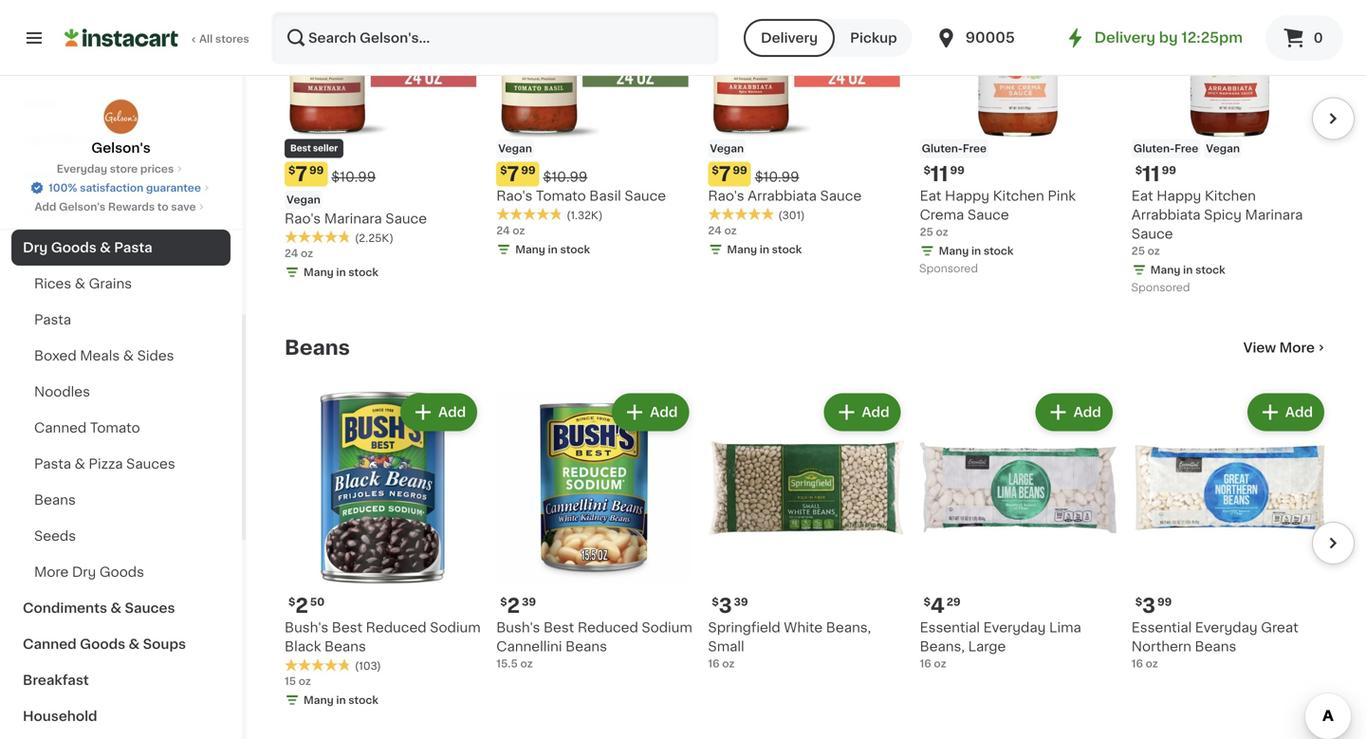 Task type: locate. For each thing, give the bounding box(es) containing it.
add button for essential everyday great northern beans
[[1249, 395, 1323, 429]]

more
[[1280, 341, 1315, 354], [34, 565, 69, 579]]

arrabbiata inside eat happy kitchen arrabbiata spicy marinara sauce 25 oz
[[1132, 208, 1201, 222]]

1 16 from the left
[[708, 659, 720, 669]]

2 sodium from the left
[[642, 621, 692, 634]]

2 horizontal spatial $7.99 original price: $10.99 element
[[708, 162, 905, 186]]

in for rao's arrabbiata sauce
[[760, 244, 769, 255]]

1 vertical spatial canned
[[23, 638, 77, 651]]

2 gluten- from the left
[[1134, 143, 1175, 154]]

1 horizontal spatial 11
[[1142, 164, 1160, 184]]

24 oz down rao's marinara sauce
[[285, 248, 313, 259]]

everyday left great
[[1195, 621, 1258, 634]]

free for gluten-free vegan
[[1175, 143, 1199, 154]]

bush's inside bush's best reduced sodium black beans
[[285, 621, 328, 634]]

boxed meals & sides link
[[11, 338, 231, 374]]

sodium inside bush's best reduced sodium black beans
[[430, 621, 481, 634]]

bush's down $ 2 39
[[496, 621, 540, 634]]

0 horizontal spatial rao's
[[285, 212, 321, 225]]

$ 7 99 up the rao's tomato basil sauce
[[500, 164, 536, 184]]

$7.99 original price: $10.99 element up the (301)
[[708, 162, 905, 186]]

bush's best reduced sodium black beans
[[285, 621, 481, 653]]

arrabbiata left spicy
[[1132, 208, 1201, 222]]

satisfaction
[[80, 183, 144, 193]]

25
[[920, 227, 933, 237], [1132, 246, 1145, 256]]

delivery for delivery
[[761, 31, 818, 45]]

2 vertical spatial pasta
[[34, 457, 71, 471]]

canned
[[34, 421, 87, 435], [23, 638, 77, 651]]

0 horizontal spatial tomato
[[90, 421, 140, 435]]

delivery left by
[[1095, 31, 1156, 45]]

vegan up $ 7 99 $10.99 rao's arrabbiata sauce
[[710, 143, 744, 154]]

dry
[[23, 241, 48, 254], [72, 565, 96, 579]]

many down $ 7 99 $10.99 rao's arrabbiata sauce
[[727, 244, 757, 255]]

0 horizontal spatial 39
[[522, 597, 536, 607]]

happy down "gluten-free vegan" on the right of page
[[1157, 189, 1201, 203]]

beverages
[[59, 133, 132, 146]]

stock for bush's best reduced sodium black beans
[[348, 695, 378, 706]]

2 horizontal spatial 7
[[719, 164, 731, 184]]

essential inside essential everyday great northern beans 16 oz
[[1132, 621, 1192, 634]]

essential inside essential everyday lima beans, large 16 oz
[[920, 621, 980, 634]]

rao's for rao's marinara sauce
[[285, 212, 321, 225]]

0 horizontal spatial dry
[[23, 241, 48, 254]]

oz inside eat happy kitchen pink crema sauce 25 oz
[[936, 227, 948, 237]]

2 horizontal spatial rao's
[[708, 189, 744, 203]]

& up 100%
[[58, 169, 69, 182]]

15.5
[[496, 659, 518, 669]]

best up the cannellini
[[544, 621, 574, 634]]

2 $10.99 from the left
[[755, 170, 799, 184]]

pickup button
[[835, 19, 912, 57]]

0 vertical spatial dry
[[23, 241, 48, 254]]

$ 2 50
[[288, 596, 325, 616]]

in down bush's best reduced sodium black beans
[[336, 695, 346, 706]]

16 down 4
[[920, 659, 931, 669]]

0 vertical spatial pasta
[[114, 241, 152, 254]]

2 $ 7 99 from the left
[[500, 164, 536, 184]]

northern
[[1132, 640, 1192, 653]]

everyday inside essential everyday great northern beans 16 oz
[[1195, 621, 1258, 634]]

tomato up (1.32k)
[[536, 189, 586, 203]]

0 horizontal spatial kitchen
[[993, 189, 1044, 203]]

1 sodium from the left
[[430, 621, 481, 634]]

24 oz
[[708, 225, 737, 236], [496, 225, 525, 236], [285, 248, 313, 259]]

2 39 from the left
[[522, 597, 536, 607]]

15 oz
[[285, 676, 311, 687]]

None search field
[[271, 11, 719, 65]]

eat up the crema
[[920, 189, 942, 203]]

1 reduced from the left
[[366, 621, 427, 634]]

everyday up 100%
[[57, 164, 107, 174]]

$ inside $ 2 50
[[288, 597, 295, 607]]

essential down $ 4 29
[[920, 621, 980, 634]]

0 horizontal spatial sodium
[[430, 621, 481, 634]]

0 horizontal spatial gluten-
[[922, 143, 963, 154]]

0 horizontal spatial delivery
[[761, 31, 818, 45]]

$7.99 original price: $10.99 element
[[285, 162, 481, 186], [708, 162, 905, 186], [496, 162, 693, 186]]

1 horizontal spatial $10.99
[[543, 170, 588, 184]]

wine link
[[11, 85, 231, 121]]

1 horizontal spatial rao's
[[496, 189, 533, 203]]

0 horizontal spatial 25
[[920, 227, 933, 237]]

canned for canned goods & soups
[[23, 638, 77, 651]]

best left seller
[[290, 144, 311, 153]]

bush's up black
[[285, 621, 328, 634]]

2 for bush's best reduced sodium cannellini beans
[[507, 596, 520, 616]]

0 vertical spatial goods
[[51, 241, 97, 254]]

2 3 from the left
[[1142, 596, 1156, 616]]

many down rao's marinara sauce
[[304, 267, 334, 278]]

0 horizontal spatial reduced
[[366, 621, 427, 634]]

3 for springfield white beans, small
[[719, 596, 732, 616]]

wine
[[23, 97, 57, 110]]

24 for rao's arrabbiata sauce
[[708, 225, 722, 236]]

16 inside essential everyday lima beans, large 16 oz
[[920, 659, 931, 669]]

beans, inside essential everyday lima beans, large 16 oz
[[920, 640, 965, 653]]

0 horizontal spatial happy
[[945, 189, 990, 203]]

eat
[[920, 189, 942, 203], [1132, 189, 1153, 203]]

sponsored badge image
[[920, 264, 977, 275], [1132, 283, 1189, 294]]

1 vertical spatial sponsored badge image
[[1132, 283, 1189, 294]]

7 inside $ 7 99 $10.99 rao's arrabbiata sauce
[[719, 164, 731, 184]]

1 horizontal spatial 16
[[920, 659, 931, 669]]

2 bush's from the left
[[496, 621, 540, 634]]

gelson's down 100%
[[59, 202, 106, 212]]

1 horizontal spatial beans,
[[920, 640, 965, 653]]

1 add button from the left
[[402, 395, 476, 429]]

3 add button from the left
[[826, 395, 899, 429]]

add button for bush's best reduced sodium black beans
[[402, 395, 476, 429]]

0 horizontal spatial bush's
[[285, 621, 328, 634]]

item carousel region
[[258, 0, 1355, 306], [285, 382, 1355, 723]]

rices & grains link
[[11, 266, 231, 302]]

in down the rao's tomato basil sauce
[[548, 244, 558, 255]]

reduced
[[366, 621, 427, 634], [578, 621, 638, 634]]

3 7 from the left
[[507, 164, 519, 184]]

11 down "gluten-free vegan" on the right of page
[[1142, 164, 1160, 184]]

bush's for black
[[285, 621, 328, 634]]

kitchen inside eat happy kitchen pink crema sauce 25 oz
[[993, 189, 1044, 203]]

sponsored badge image down the crema
[[920, 264, 977, 275]]

1 free from the left
[[963, 143, 987, 154]]

happy inside eat happy kitchen arrabbiata spicy marinara sauce 25 oz
[[1157, 189, 1201, 203]]

many in stock down eat happy kitchen arrabbiata spicy marinara sauce 25 oz
[[1151, 265, 1226, 275]]

&
[[58, 169, 69, 182], [100, 241, 111, 254], [75, 277, 85, 290], [123, 349, 134, 362], [75, 457, 85, 471], [110, 602, 121, 615], [129, 638, 140, 651]]

add for springfield white beans, small
[[862, 406, 890, 419]]

essential up northern
[[1132, 621, 1192, 634]]

0 vertical spatial tomato
[[536, 189, 586, 203]]

reduced inside bush's best reduced sodium cannellini beans 15.5 oz
[[578, 621, 638, 634]]

$ 11 99
[[924, 164, 965, 184], [1136, 164, 1176, 184]]

pasta down 'rices'
[[34, 313, 71, 326]]

2
[[295, 596, 308, 616], [507, 596, 520, 616]]

1 horizontal spatial eat
[[1132, 189, 1153, 203]]

tomato for canned
[[90, 421, 140, 435]]

1 vertical spatial beans,
[[920, 640, 965, 653]]

reduced for black
[[366, 621, 427, 634]]

100% satisfaction guarantee button
[[30, 176, 212, 195]]

marinara up (2.25k)
[[324, 212, 382, 225]]

pasta for pasta & pizza sauces
[[34, 457, 71, 471]]

many in stock down (1.32k)
[[515, 244, 590, 255]]

sauces right pizza
[[126, 457, 175, 471]]

canned down 'noodles'
[[34, 421, 87, 435]]

sauce inside $ 7 99 $10.99 rao's arrabbiata sauce
[[820, 189, 862, 203]]

oz inside springfield white beans, small 16 oz
[[722, 659, 735, 669]]

tomato inside canned tomato link
[[90, 421, 140, 435]]

2 16 from the left
[[920, 659, 931, 669]]

39 up springfield
[[734, 597, 748, 607]]

delivery by 12:25pm link
[[1064, 27, 1243, 49]]

many in stock down (103)
[[304, 695, 378, 706]]

beans, down $ 4 29
[[920, 640, 965, 653]]

add button
[[402, 395, 476, 429], [614, 395, 687, 429], [826, 395, 899, 429], [1038, 395, 1111, 429], [1249, 395, 1323, 429]]

best inside bush's best reduced sodium cannellini beans 15.5 oz
[[544, 621, 574, 634]]

1 vertical spatial dry
[[72, 565, 96, 579]]

1 horizontal spatial delivery
[[1095, 31, 1156, 45]]

product group containing 4
[[920, 389, 1117, 671]]

0 horizontal spatial $7.99 original price: $10.99 element
[[285, 162, 481, 186]]

canned inside the "canned goods & soups" link
[[23, 638, 77, 651]]

kitchen up spicy
[[1205, 189, 1256, 203]]

24 down $ 7 99 $10.99 rao's arrabbiata sauce
[[708, 225, 722, 236]]

4 add button from the left
[[1038, 395, 1111, 429]]

$7.99 original price: $10.99 element up rao's marinara sauce
[[285, 162, 481, 186]]

marinara inside eat happy kitchen arrabbiata spicy marinara sauce 25 oz
[[1245, 208, 1303, 222]]

delivery left pickup button
[[761, 31, 818, 45]]

canned goods & soups link
[[11, 626, 231, 662]]

1 $ 11 99 from the left
[[924, 164, 965, 184]]

16 down small at the right
[[708, 659, 720, 669]]

rao's for rao's tomato basil sauce
[[496, 189, 533, 203]]

0 horizontal spatial 24
[[285, 248, 298, 259]]

sauce inside eat happy kitchen arrabbiata spicy marinara sauce 25 oz
[[1132, 227, 1173, 241]]

$10.99 up the rao's tomato basil sauce
[[543, 170, 588, 184]]

2 essential from the left
[[1132, 621, 1192, 634]]

& left soups in the bottom left of the page
[[129, 638, 140, 651]]

1 vertical spatial item carousel region
[[285, 382, 1355, 723]]

item carousel region containing 7
[[258, 0, 1355, 306]]

0 horizontal spatial $ 11 99
[[924, 164, 965, 184]]

free up eat happy kitchen pink crema sauce 25 oz
[[963, 143, 987, 154]]

1 vertical spatial pasta
[[34, 313, 71, 326]]

0 horizontal spatial 3
[[719, 596, 732, 616]]

marinara
[[1245, 208, 1303, 222], [324, 212, 382, 225]]

sodium
[[430, 621, 481, 634], [642, 621, 692, 634]]

rices & grains
[[34, 277, 132, 290]]

2 horizontal spatial 24
[[708, 225, 722, 236]]

bush's for cannellini
[[496, 621, 540, 634]]

canned inside canned tomato link
[[34, 421, 87, 435]]

3 16 from the left
[[1132, 659, 1143, 669]]

$ 11 99 down "gluten-free vegan" on the right of page
[[1136, 164, 1176, 184]]

gluten-free
[[922, 143, 987, 154]]

goods up "condiments & sauces" link
[[100, 565, 144, 579]]

1 horizontal spatial 7
[[507, 164, 519, 184]]

$10.99 inside $ 7 99 $10.99 rao's arrabbiata sauce
[[755, 170, 799, 184]]

2 $ 11 99 from the left
[[1136, 164, 1176, 184]]

1 horizontal spatial 25
[[1132, 246, 1145, 256]]

0 horizontal spatial 7
[[295, 164, 307, 184]]

2 horizontal spatial 24 oz
[[708, 225, 737, 236]]

1 vertical spatial 25
[[1132, 246, 1145, 256]]

store
[[110, 164, 138, 174]]

1 horizontal spatial sodium
[[642, 621, 692, 634]]

tomato up pasta & pizza sauces link
[[90, 421, 140, 435]]

essential
[[920, 621, 980, 634], [1132, 621, 1192, 634]]

kitchen inside eat happy kitchen arrabbiata spicy marinara sauce 25 oz
[[1205, 189, 1256, 203]]

0 horizontal spatial sponsored badge image
[[920, 264, 977, 275]]

2 kitchen from the left
[[1205, 189, 1256, 203]]

pink
[[1048, 189, 1076, 203]]

stock for rao's marinara sauce
[[348, 267, 378, 278]]

1 horizontal spatial 3
[[1142, 596, 1156, 616]]

everyday for 4
[[983, 621, 1046, 634]]

16 down northern
[[1132, 659, 1143, 669]]

boxed
[[34, 349, 77, 362]]

sauces
[[126, 457, 175, 471], [125, 602, 175, 615]]

dry inside dry goods & pasta link
[[23, 241, 48, 254]]

1 eat from the left
[[920, 189, 942, 203]]

1 horizontal spatial essential
[[1132, 621, 1192, 634]]

prepared foods link
[[11, 49, 231, 85]]

everyday for 3
[[1195, 621, 1258, 634]]

1 horizontal spatial beans link
[[285, 336, 350, 359]]

breakfast link
[[11, 662, 231, 698]]

0 horizontal spatial 16
[[708, 659, 720, 669]]

16 inside essential everyday great northern beans 16 oz
[[1132, 659, 1143, 669]]

1 horizontal spatial bush's
[[496, 621, 540, 634]]

2 vertical spatial goods
[[80, 638, 125, 651]]

bush's inside bush's best reduced sodium cannellini beans 15.5 oz
[[496, 621, 540, 634]]

99 inside $ 3 99
[[1158, 597, 1172, 607]]

0 horizontal spatial beans,
[[826, 621, 871, 634]]

1 horizontal spatial arrabbiata
[[1132, 208, 1201, 222]]

100%
[[48, 183, 77, 193]]

2 2 from the left
[[507, 596, 520, 616]]

24 down rao's marinara sauce
[[285, 248, 298, 259]]

$ for eat happy kitchen pink crema sauce
[[924, 165, 931, 176]]

1 7 from the left
[[295, 164, 307, 184]]

2 11 from the left
[[1142, 164, 1160, 184]]

seller
[[313, 144, 338, 153]]

oz inside bush's best reduced sodium cannellini beans 15.5 oz
[[520, 659, 533, 669]]

more down seeds at the bottom left of page
[[34, 565, 69, 579]]

$7.99 original price: $10.99 element for rao's tomato basil sauce
[[496, 162, 693, 186]]

1 2 from the left
[[295, 596, 308, 616]]

free up eat happy kitchen arrabbiata spicy marinara sauce 25 oz
[[1175, 143, 1199, 154]]

39 inside $ 2 39
[[522, 597, 536, 607]]

1 horizontal spatial dry
[[72, 565, 96, 579]]

$ inside $ 4 29
[[924, 597, 931, 607]]

beans, inside springfield white beans, small 16 oz
[[826, 621, 871, 634]]

(2.25k)
[[355, 233, 394, 243]]

1 horizontal spatial 39
[[734, 597, 748, 607]]

5 add button from the left
[[1249, 395, 1323, 429]]

delivery for delivery by 12:25pm
[[1095, 31, 1156, 45]]

happy inside eat happy kitchen pink crema sauce 25 oz
[[945, 189, 990, 203]]

1 horizontal spatial $ 11 99
[[1136, 164, 1176, 184]]

24 oz down $ 7 99 $10.99 rao's arrabbiata sauce
[[708, 225, 737, 236]]

best inside bush's best reduced sodium black beans
[[332, 621, 363, 634]]

1 vertical spatial sauces
[[125, 602, 175, 615]]

many for bush's best reduced sodium black beans
[[304, 695, 334, 706]]

free for gluten-free
[[963, 143, 987, 154]]

sponsored badge image for sauce
[[1132, 283, 1189, 294]]

hard
[[23, 133, 56, 146]]

$10.99
[[331, 170, 376, 184], [755, 170, 799, 184], [543, 170, 588, 184]]

1 horizontal spatial gluten-
[[1134, 143, 1175, 154]]

2 happy from the left
[[1157, 189, 1201, 203]]

everyday inside essential everyday lima beans, large 16 oz
[[983, 621, 1046, 634]]

39 up the cannellini
[[522, 597, 536, 607]]

by
[[1159, 31, 1178, 45]]

1 horizontal spatial tomato
[[536, 189, 586, 203]]

stock down (1.32k)
[[560, 244, 590, 255]]

0 horizontal spatial arrabbiata
[[748, 189, 817, 203]]

0 vertical spatial sponsored badge image
[[920, 264, 977, 275]]

1 $10.99 from the left
[[331, 170, 376, 184]]

sauces up soups in the bottom left of the page
[[125, 602, 175, 615]]

gluten- for gluten-free vegan
[[1134, 143, 1175, 154]]

0 horizontal spatial more
[[34, 565, 69, 579]]

15
[[285, 676, 296, 687]]

1 horizontal spatial more
[[1280, 341, 1315, 354]]

2 horizontal spatial best
[[544, 621, 574, 634]]

delivery inside button
[[761, 31, 818, 45]]

best for bush's best reduced sodium black beans
[[332, 621, 363, 634]]

kitchen
[[993, 189, 1044, 203], [1205, 189, 1256, 203]]

pasta down canned tomato
[[34, 457, 71, 471]]

2 free from the left
[[1175, 143, 1199, 154]]

dry down the liquor
[[23, 241, 48, 254]]

1 vertical spatial tomato
[[90, 421, 140, 435]]

0 horizontal spatial 2
[[295, 596, 308, 616]]

$ 11 99 down gluten-free
[[924, 164, 965, 184]]

many in stock down (2.25k)
[[304, 267, 378, 278]]

goods for pasta
[[51, 241, 97, 254]]

great
[[1261, 621, 1299, 634]]

1 vertical spatial arrabbiata
[[1132, 208, 1201, 222]]

stock down (103)
[[348, 695, 378, 706]]

2 left 50
[[295, 596, 308, 616]]

1 vertical spatial beans link
[[11, 482, 231, 518]]

39 inside $ 3 39
[[734, 597, 748, 607]]

$10.99 up the (301)
[[755, 170, 799, 184]]

marinara right spicy
[[1245, 208, 1303, 222]]

dry up condiments & sauces in the left of the page
[[72, 565, 96, 579]]

add button for essential everyday lima beans, large
[[1038, 395, 1111, 429]]

1 horizontal spatial free
[[1175, 143, 1199, 154]]

24 down the rao's tomato basil sauce
[[496, 225, 510, 236]]

1 3 from the left
[[719, 596, 732, 616]]

view more
[[1244, 341, 1315, 354]]

stock down eat happy kitchen arrabbiata spicy marinara sauce 25 oz
[[1196, 265, 1226, 275]]

1 gluten- from the left
[[922, 143, 963, 154]]

16 inside springfield white beans, small 16 oz
[[708, 659, 720, 669]]

24
[[708, 225, 722, 236], [496, 225, 510, 236], [285, 248, 298, 259]]

3 up northern
[[1142, 596, 1156, 616]]

0 vertical spatial canned
[[34, 421, 87, 435]]

essential everyday lima beans, large 16 oz
[[920, 621, 1081, 669]]

goods up rices & grains
[[51, 241, 97, 254]]

16
[[708, 659, 720, 669], [920, 659, 931, 669], [1132, 659, 1143, 669]]

gelson's link
[[91, 99, 151, 157]]

1 $7.99 original price: $10.99 element from the left
[[285, 162, 481, 186]]

1 kitchen from the left
[[993, 189, 1044, 203]]

in down $ 7 99 $10.99 rao's arrabbiata sauce
[[760, 244, 769, 255]]

1 39 from the left
[[734, 597, 748, 607]]

stock down the (301)
[[772, 244, 802, 255]]

2 add button from the left
[[614, 395, 687, 429]]

& right 'rices'
[[75, 277, 85, 290]]

$ 7 99 down best seller
[[288, 164, 324, 184]]

2 up the cannellini
[[507, 596, 520, 616]]

0 horizontal spatial 24 oz
[[285, 248, 313, 259]]

gelson's logo image
[[103, 99, 139, 135]]

0 vertical spatial arrabbiata
[[748, 189, 817, 203]]

$ inside $ 3 99
[[1136, 597, 1142, 607]]

many in stock down the (301)
[[727, 244, 802, 255]]

$7.99 original price: $10.99 element up basil
[[496, 162, 693, 186]]

sodium inside bush's best reduced sodium cannellini beans 15.5 oz
[[642, 621, 692, 634]]

stock down (2.25k)
[[348, 267, 378, 278]]

beans inside bush's best reduced sodium cannellini beans 15.5 oz
[[566, 640, 607, 653]]

99
[[309, 165, 324, 176], [733, 165, 747, 176], [521, 165, 536, 176], [950, 165, 965, 176], [1162, 165, 1176, 176], [1158, 597, 1172, 607]]

everyday
[[57, 164, 107, 174], [983, 621, 1046, 634], [1195, 621, 1258, 634]]

$ inside $ 3 39
[[712, 597, 719, 607]]

in down rao's marinara sauce
[[336, 267, 346, 278]]

free
[[963, 143, 987, 154], [1175, 143, 1199, 154]]

many in stock for rao's tomato basil sauce
[[515, 244, 590, 255]]

happy up the crema
[[945, 189, 990, 203]]

many for rao's marinara sauce
[[304, 267, 334, 278]]

canned tomato link
[[11, 410, 231, 446]]

2 horizontal spatial everyday
[[1195, 621, 1258, 634]]

0 vertical spatial sauces
[[126, 457, 175, 471]]

39 for 2
[[522, 597, 536, 607]]

reduced inside bush's best reduced sodium black beans
[[366, 621, 427, 634]]

1 essential from the left
[[920, 621, 980, 634]]

3
[[719, 596, 732, 616], [1142, 596, 1156, 616]]

1 11 from the left
[[931, 164, 948, 184]]

foods
[[89, 61, 131, 74]]

prices
[[140, 164, 174, 174]]

1 horizontal spatial 2
[[507, 596, 520, 616]]

0 horizontal spatial essential
[[920, 621, 980, 634]]

$ inside $ 2 39
[[500, 597, 507, 607]]

2 horizontal spatial $10.99
[[755, 170, 799, 184]]

0 horizontal spatial free
[[963, 143, 987, 154]]

2 eat from the left
[[1132, 189, 1153, 203]]

eat inside eat happy kitchen arrabbiata spicy marinara sauce 25 oz
[[1132, 189, 1153, 203]]

more right the view
[[1280, 341, 1315, 354]]

in down eat happy kitchen pink crema sauce 25 oz
[[972, 246, 981, 256]]

11
[[931, 164, 948, 184], [1142, 164, 1160, 184]]

beans, right white
[[826, 621, 871, 634]]

2 7 from the left
[[719, 164, 731, 184]]

beans inside essential everyday great northern beans 16 oz
[[1195, 640, 1237, 653]]

16 for 3
[[1132, 659, 1143, 669]]

crema
[[920, 208, 964, 222]]

product group
[[920, 0, 1117, 279], [1132, 0, 1328, 298], [285, 389, 481, 712], [496, 389, 693, 671], [708, 389, 905, 671], [920, 389, 1117, 671], [1132, 389, 1328, 671]]

3 for essential everyday great northern beans
[[1142, 596, 1156, 616]]

add button for bush's best reduced sodium cannellini beans
[[614, 395, 687, 429]]

stock for rao's arrabbiata sauce
[[772, 244, 802, 255]]

1 horizontal spatial $ 7 99
[[500, 164, 536, 184]]

25 inside eat happy kitchen arrabbiata spicy marinara sauce 25 oz
[[1132, 246, 1145, 256]]

1 horizontal spatial sponsored badge image
[[1132, 283, 1189, 294]]

2 horizontal spatial 16
[[1132, 659, 1143, 669]]

0 horizontal spatial eat
[[920, 189, 942, 203]]

1 horizontal spatial marinara
[[1245, 208, 1303, 222]]

eat inside eat happy kitchen pink crema sauce 25 oz
[[920, 189, 942, 203]]

1 horizontal spatial $7.99 original price: $10.99 element
[[496, 162, 693, 186]]

pasta
[[114, 241, 152, 254], [34, 313, 71, 326], [34, 457, 71, 471]]

0 vertical spatial item carousel region
[[258, 0, 1355, 306]]

canned up the "breakfast"
[[23, 638, 77, 651]]

1 horizontal spatial happy
[[1157, 189, 1201, 203]]

eat down "gluten-free vegan" on the right of page
[[1132, 189, 1153, 203]]

canned for canned tomato
[[34, 421, 87, 435]]

$ 7 99
[[288, 164, 324, 184], [500, 164, 536, 184]]

11 down gluten-free
[[931, 164, 948, 184]]

2 $7.99 original price: $10.99 element from the left
[[708, 162, 905, 186]]

cannellini
[[496, 640, 562, 653]]

tomato for rao's
[[536, 189, 586, 203]]

sauce
[[820, 189, 862, 203], [625, 189, 666, 203], [968, 208, 1009, 222], [385, 212, 427, 225], [1132, 227, 1173, 241]]

1 happy from the left
[[945, 189, 990, 203]]

pasta up rices & grains link on the top left of page
[[114, 241, 152, 254]]

best up (103)
[[332, 621, 363, 634]]

1 bush's from the left
[[285, 621, 328, 634]]

sponsored badge image down eat happy kitchen arrabbiata spicy marinara sauce 25 oz
[[1132, 283, 1189, 294]]

1 horizontal spatial best
[[332, 621, 363, 634]]

condiments & sauces
[[23, 602, 175, 615]]

beans link
[[285, 336, 350, 359], [11, 482, 231, 518]]

in
[[760, 244, 769, 255], [548, 244, 558, 255], [972, 246, 981, 256], [1183, 265, 1193, 275], [336, 267, 346, 278], [336, 695, 346, 706]]

vegan down best seller
[[287, 195, 320, 205]]

2 reduced from the left
[[578, 621, 638, 634]]

0 vertical spatial 25
[[920, 227, 933, 237]]

0 vertical spatial beans,
[[826, 621, 871, 634]]

many down the rao's tomato basil sauce
[[515, 244, 545, 255]]

beans inside bush's best reduced sodium black beans
[[324, 640, 366, 653]]

3 $7.99 original price: $10.99 element from the left
[[496, 162, 693, 186]]

arrabbiata up the (301)
[[748, 189, 817, 203]]

1 horizontal spatial everyday
[[983, 621, 1046, 634]]

gelson's up everyday store prices link
[[91, 141, 151, 155]]



Task type: describe. For each thing, give the bounding box(es) containing it.
24 for rao's marinara sauce
[[285, 248, 298, 259]]

1 $ 7 99 from the left
[[288, 164, 324, 184]]

all stores
[[199, 34, 249, 44]]

pasta & pizza sauces link
[[11, 446, 231, 482]]

(1.32k)
[[567, 210, 603, 221]]

50
[[310, 597, 325, 607]]

arrabbiata inside $ 7 99 $10.99 rao's arrabbiata sauce
[[748, 189, 817, 203]]

0 horizontal spatial beans link
[[11, 482, 231, 518]]

dry inside more dry goods link
[[72, 565, 96, 579]]

1 vertical spatial more
[[34, 565, 69, 579]]

guarantee
[[146, 183, 201, 193]]

& left pizza
[[75, 457, 85, 471]]

best for bush's best reduced sodium cannellini beans 15.5 oz
[[544, 621, 574, 634]]

rao's inside $ 7 99 $10.99 rao's arrabbiata sauce
[[708, 189, 744, 203]]

eat happy kitchen arrabbiata spicy marinara sauce 25 oz
[[1132, 189, 1303, 256]]

dry goods & pasta link
[[11, 230, 231, 266]]

$ for bush's best reduced sodium cannellini beans
[[500, 597, 507, 607]]

0 horizontal spatial everyday
[[57, 164, 107, 174]]

99 inside $ 7 99 $10.99 rao's arrabbiata sauce
[[733, 165, 747, 176]]

$ 11 99 for eat happy kitchen arrabbiata spicy marinara sauce
[[1136, 164, 1176, 184]]

$ for bush's best reduced sodium black beans
[[288, 597, 295, 607]]

1 vertical spatial goods
[[100, 565, 144, 579]]

dry goods & pasta
[[23, 241, 152, 254]]

basil
[[589, 189, 621, 203]]

seeds
[[34, 529, 76, 543]]

bush's best reduced sodium cannellini beans 15.5 oz
[[496, 621, 692, 669]]

$ 3 99
[[1136, 596, 1172, 616]]

many in stock for rao's marinara sauce
[[304, 267, 378, 278]]

Search field
[[273, 13, 717, 63]]

reduced for cannellini
[[578, 621, 638, 634]]

24 oz for rao's tomato basil sauce
[[496, 225, 525, 236]]

essential for 4
[[920, 621, 980, 634]]

24 oz for rao's arrabbiata sauce
[[708, 225, 737, 236]]

condiments & sauces link
[[11, 590, 231, 626]]

rao's tomato basil sauce
[[496, 189, 666, 203]]

many down eat happy kitchen arrabbiata spicy marinara sauce 25 oz
[[1151, 265, 1181, 275]]

save
[[171, 202, 196, 212]]

rewards
[[108, 202, 155, 212]]

instacart logo image
[[65, 27, 178, 49]]

more dry goods link
[[11, 554, 231, 590]]

0
[[1314, 31, 1323, 45]]

liquor link
[[11, 194, 231, 230]]

beer & cider
[[23, 169, 110, 182]]

add button for springfield white beans, small
[[826, 395, 899, 429]]

large
[[968, 640, 1006, 653]]

0 horizontal spatial marinara
[[324, 212, 382, 225]]

stock down eat happy kitchen pink crema sauce 25 oz
[[984, 246, 1014, 256]]

cider
[[73, 169, 110, 182]]

16 for 4
[[920, 659, 931, 669]]

best seller
[[290, 144, 338, 153]]

11 for eat happy kitchen pink crema sauce
[[931, 164, 948, 184]]

everyday store prices link
[[57, 161, 185, 176]]

$ inside $ 7 99 $10.99 rao's arrabbiata sauce
[[712, 165, 719, 176]]

noodles link
[[11, 374, 231, 410]]

meals
[[80, 349, 120, 362]]

4
[[931, 596, 945, 616]]

noodles
[[34, 385, 90, 398]]

beer
[[23, 169, 55, 182]]

$ for essential everyday lima beans, large
[[924, 597, 931, 607]]

in for rao's marinara sauce
[[336, 267, 346, 278]]

gluten-free vegan
[[1134, 143, 1240, 154]]

essential everyday great northern beans 16 oz
[[1132, 621, 1299, 669]]

seeds link
[[11, 518, 231, 554]]

0 vertical spatial more
[[1280, 341, 1315, 354]]

$ for essential everyday great northern beans
[[1136, 597, 1142, 607]]

delivery button
[[744, 19, 835, 57]]

many down the crema
[[939, 246, 969, 256]]

2 for bush's best reduced sodium black beans
[[295, 596, 308, 616]]

pasta & pizza sauces
[[34, 457, 175, 471]]

happy for crema
[[945, 189, 990, 203]]

sponsored badge image for 25
[[920, 264, 977, 275]]

hard beverages link
[[11, 121, 231, 157]]

beer & cider link
[[11, 157, 231, 194]]

$ 2 39
[[500, 596, 536, 616]]

to
[[157, 202, 168, 212]]

& up "grains"
[[100, 241, 111, 254]]

grains
[[89, 277, 132, 290]]

(301)
[[778, 210, 805, 221]]

goods for soups
[[80, 638, 125, 651]]

3 $10.99 from the left
[[543, 170, 588, 184]]

many in stock for bush's best reduced sodium black beans
[[304, 695, 378, 706]]

25 inside eat happy kitchen pink crema sauce 25 oz
[[920, 227, 933, 237]]

rao's marinara sauce
[[285, 212, 427, 225]]

90005 button
[[935, 11, 1049, 65]]

$ 11 99 for eat happy kitchen pink crema sauce
[[924, 164, 965, 184]]

$ for eat happy kitchen arrabbiata spicy marinara sauce
[[1136, 165, 1142, 176]]

eat for eat happy kitchen arrabbiata spicy marinara sauce
[[1132, 189, 1153, 203]]

sodium for bush's best reduced sodium cannellini beans 15.5 oz
[[642, 621, 692, 634]]

view more link
[[1244, 338, 1328, 357]]

breakfast
[[23, 674, 89, 687]]

service type group
[[744, 19, 912, 57]]

add for bush's best reduced sodium black beans
[[438, 406, 466, 419]]

soups
[[143, 638, 186, 651]]

lima
[[1049, 621, 1081, 634]]

all
[[199, 34, 213, 44]]

oz inside essential everyday lima beans, large 16 oz
[[934, 659, 946, 669]]

kitchen for sauce
[[993, 189, 1044, 203]]

springfield
[[708, 621, 781, 634]]

canned tomato
[[34, 421, 140, 435]]

condiments
[[23, 602, 107, 615]]

liquor
[[23, 205, 66, 218]]

delivery by 12:25pm
[[1095, 31, 1243, 45]]

100% satisfaction guarantee
[[48, 183, 201, 193]]

add for essential everyday great northern beans
[[1285, 406, 1313, 419]]

springfield white beans, small 16 oz
[[708, 621, 871, 669]]

sauce inside eat happy kitchen pink crema sauce 25 oz
[[968, 208, 1009, 222]]

stores
[[215, 34, 249, 44]]

11 for eat happy kitchen arrabbiata spicy marinara sauce
[[1142, 164, 1160, 184]]

in down eat happy kitchen arrabbiata spicy marinara sauce 25 oz
[[1183, 265, 1193, 275]]

24 oz for rao's marinara sauce
[[285, 248, 313, 259]]

hard beverages
[[23, 133, 132, 146]]

prepared
[[23, 61, 86, 74]]

canned goods & soups
[[23, 638, 186, 651]]

0 vertical spatial beans link
[[285, 336, 350, 359]]

many for rao's tomato basil sauce
[[515, 244, 545, 255]]

vegan up the rao's tomato basil sauce
[[498, 143, 532, 154]]

boxed meals & sides
[[34, 349, 174, 362]]

gluten- for gluten-free
[[922, 143, 963, 154]]

black
[[285, 640, 321, 653]]

0 horizontal spatial best
[[290, 144, 311, 153]]

$ for springfield white beans, small
[[712, 597, 719, 607]]

in for rao's tomato basil sauce
[[548, 244, 558, 255]]

in for bush's best reduced sodium black beans
[[336, 695, 346, 706]]

happy for spicy
[[1157, 189, 1201, 203]]

many in stock for rao's arrabbiata sauce
[[727, 244, 802, 255]]

0 button
[[1266, 15, 1343, 61]]

pasta for pasta
[[34, 313, 71, 326]]

add gelson's rewards to save link
[[35, 199, 207, 214]]

more dry goods
[[34, 565, 144, 579]]

& down more dry goods link
[[110, 602, 121, 615]]

eat for eat happy kitchen pink crema sauce
[[920, 189, 942, 203]]

add for essential everyday lima beans, large
[[1074, 406, 1101, 419]]

39 for 3
[[734, 597, 748, 607]]

oz inside eat happy kitchen arrabbiata spicy marinara sauce 25 oz
[[1148, 246, 1160, 256]]

& left sides
[[123, 349, 134, 362]]

vegan up spicy
[[1206, 143, 1240, 154]]

$7.99 original price: $10.99 element for rao's arrabbiata sauce
[[708, 162, 905, 186]]

kitchen for marinara
[[1205, 189, 1256, 203]]

12:25pm
[[1181, 31, 1243, 45]]

small
[[708, 640, 744, 653]]

item carousel region containing 2
[[285, 382, 1355, 723]]

$ 4 29
[[924, 596, 961, 616]]

stock for rao's tomato basil sauce
[[560, 244, 590, 255]]

oz inside essential everyday great northern beans 16 oz
[[1146, 659, 1158, 669]]

add for bush's best reduced sodium cannellini beans
[[650, 406, 678, 419]]

29
[[947, 597, 961, 607]]

everyday store prices
[[57, 164, 174, 174]]

1 vertical spatial gelson's
[[59, 202, 106, 212]]

many for rao's arrabbiata sauce
[[727, 244, 757, 255]]

0 vertical spatial gelson's
[[91, 141, 151, 155]]

24 for rao's tomato basil sauce
[[496, 225, 510, 236]]

many in stock down eat happy kitchen pink crema sauce 25 oz
[[939, 246, 1014, 256]]

white
[[784, 621, 823, 634]]

sodium for bush's best reduced sodium black beans
[[430, 621, 481, 634]]

pizza
[[89, 457, 123, 471]]

(103)
[[355, 661, 381, 671]]

90005
[[966, 31, 1015, 45]]

household link
[[11, 698, 231, 734]]

sides
[[137, 349, 174, 362]]

essential for 3
[[1132, 621, 1192, 634]]

prepared foods
[[23, 61, 131, 74]]

pickup
[[850, 31, 897, 45]]



Task type: vqa. For each thing, say whether or not it's contained in the screenshot.


